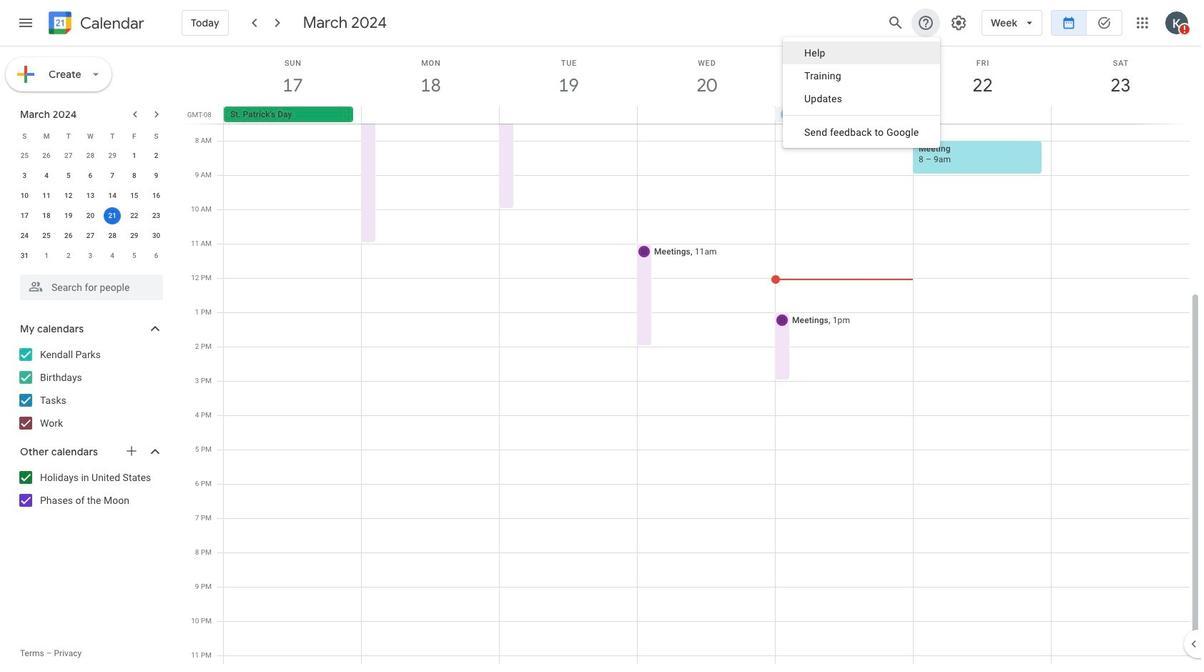 Task type: describe. For each thing, give the bounding box(es) containing it.
february 28 element
[[82, 147, 99, 165]]

27 element
[[82, 227, 99, 245]]

7 element
[[104, 167, 121, 185]]

cell inside march 2024 grid
[[101, 206, 123, 226]]

april 3 element
[[82, 248, 99, 265]]

add other calendars image
[[124, 444, 139, 459]]

5 element
[[60, 167, 77, 185]]

30 element
[[148, 227, 165, 245]]

11 element
[[38, 187, 55, 205]]

10 element
[[16, 187, 33, 205]]

22 element
[[126, 207, 143, 225]]

3 element
[[16, 167, 33, 185]]

23 element
[[148, 207, 165, 225]]

25 element
[[38, 227, 55, 245]]

29 element
[[126, 227, 143, 245]]

12 element
[[60, 187, 77, 205]]

april 1 element
[[38, 248, 55, 265]]

help menu item
[[783, 41, 941, 64]]

settings menu image
[[951, 14, 968, 31]]

february 25 element
[[16, 147, 33, 165]]

training menu item
[[783, 64, 941, 87]]

1 element
[[126, 147, 143, 165]]

send feedback to google menu item
[[783, 121, 941, 144]]

14 element
[[104, 187, 121, 205]]

february 26 element
[[38, 147, 55, 165]]

15 element
[[126, 187, 143, 205]]

31 element
[[16, 248, 33, 265]]

Search for people text field
[[29, 275, 155, 300]]

heading inside calendar element
[[77, 15, 144, 32]]



Task type: vqa. For each thing, say whether or not it's contained in the screenshot.
the leftmost 3
no



Task type: locate. For each thing, give the bounding box(es) containing it.
None search field
[[0, 269, 177, 300]]

13 element
[[82, 187, 99, 205]]

16 element
[[148, 187, 165, 205]]

main drawer image
[[17, 14, 34, 31]]

calendar element
[[46, 9, 144, 40]]

february 29 element
[[104, 147, 121, 165]]

support image
[[918, 14, 935, 31]]

9 element
[[148, 167, 165, 185]]

26 element
[[60, 227, 77, 245]]

row group
[[14, 146, 167, 266]]

april 6 element
[[148, 248, 165, 265]]

row
[[217, 107, 1202, 124], [14, 126, 167, 146], [14, 146, 167, 166], [14, 166, 167, 186], [14, 186, 167, 206], [14, 206, 167, 226], [14, 226, 167, 246], [14, 246, 167, 266]]

17 element
[[16, 207, 33, 225]]

24 element
[[16, 227, 33, 245]]

february 27 element
[[60, 147, 77, 165]]

grid
[[183, 46, 1202, 665]]

other calendars list
[[3, 466, 177, 512]]

april 4 element
[[104, 248, 121, 265]]

2 element
[[148, 147, 165, 165]]

20 element
[[82, 207, 99, 225]]

menu
[[783, 37, 941, 148]]

4 element
[[38, 167, 55, 185]]

18 element
[[38, 207, 55, 225]]

cell
[[362, 107, 500, 124], [500, 107, 638, 124], [638, 107, 776, 124], [914, 107, 1052, 124], [1052, 107, 1190, 124], [101, 206, 123, 226]]

april 2 element
[[60, 248, 77, 265]]

28 element
[[104, 227, 121, 245]]

6 element
[[82, 167, 99, 185]]

april 5 element
[[126, 248, 143, 265]]

march 2024 grid
[[14, 126, 167, 266]]

8 element
[[126, 167, 143, 185]]

19 element
[[60, 207, 77, 225]]

heading
[[77, 15, 144, 32]]

21, today element
[[104, 207, 121, 225]]

updates menu item
[[783, 87, 941, 110]]

my calendars list
[[3, 343, 177, 435]]



